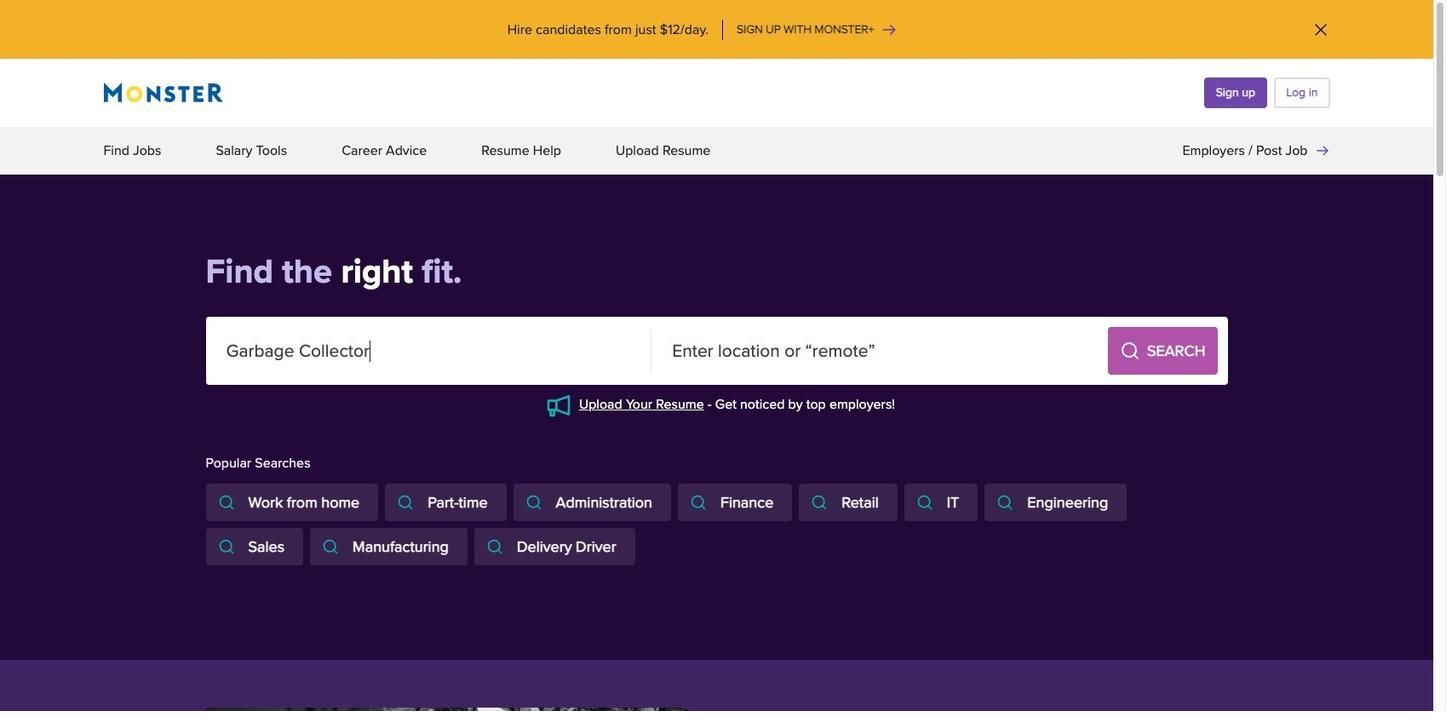 Task type: vqa. For each thing, say whether or not it's contained in the screenshot.
eighth option
no



Task type: locate. For each thing, give the bounding box(es) containing it.
Search jobs, keywords, companies search field
[[206, 317, 652, 385]]

Enter location or "remote" search field
[[652, 317, 1098, 385]]

monster image
[[103, 83, 223, 103]]



